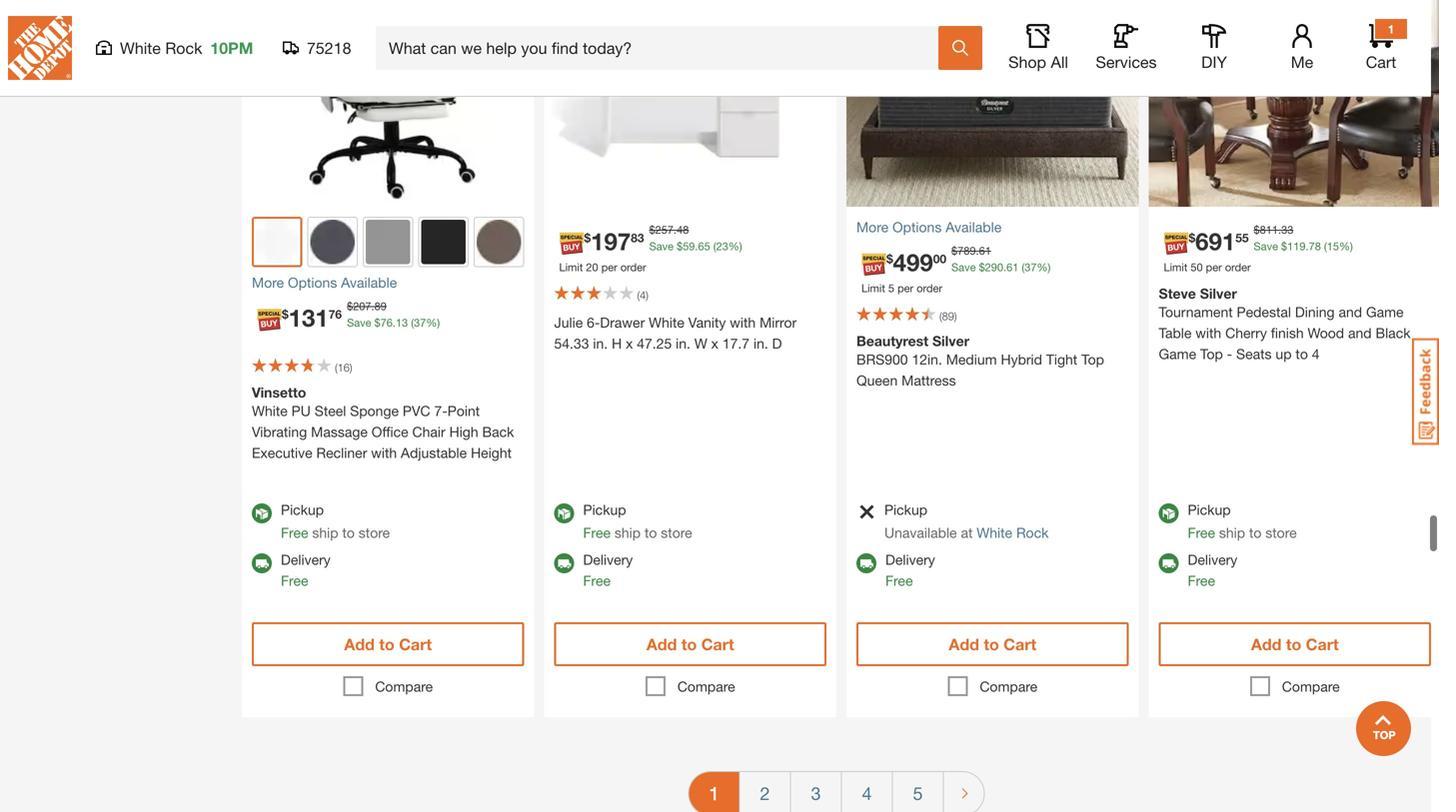 Task type: locate. For each thing, give the bounding box(es) containing it.
back
[[482, 424, 514, 440]]

1 vertical spatial silver
[[933, 333, 970, 349]]

%) inside $ 811 . 33 save $ 119 . 78 ( 15 %) limit 50 per order
[[1339, 240, 1353, 253]]

0 horizontal spatial more options available
[[252, 274, 397, 291]]

4 inside steve silver tournament pedestal dining and game table with cherry finish wood and black game top - seats up to 4
[[1312, 346, 1320, 362]]

)
[[646, 289, 649, 302], [954, 310, 957, 323], [350, 361, 352, 374]]

1 vertical spatial available
[[341, 274, 397, 291]]

tournament
[[1159, 304, 1233, 320]]

1 horizontal spatial x
[[711, 335, 719, 352]]

in. left w
[[676, 335, 691, 352]]

61 right '290'
[[1007, 261, 1019, 274]]

2 horizontal spatial store
[[1266, 525, 1297, 541]]

$ inside $ 197 83
[[584, 231, 591, 245]]

0 horizontal spatial order
[[621, 261, 646, 274]]

per inside $ 811 . 33 save $ 119 . 78 ( 15 %) limit 50 per order
[[1206, 261, 1222, 274]]

with down tournament
[[1196, 325, 1222, 341]]

available for leftmost more options available link
[[341, 274, 397, 291]]

0 horizontal spatial with
[[371, 445, 397, 461]]

compare for 691's available for pickup image
[[1282, 679, 1340, 695]]

compare for 3rd available for pickup image from right
[[375, 679, 433, 695]]

1 vertical spatial 37
[[414, 316, 426, 329]]

and up wood at the right top of the page
[[1339, 304, 1362, 320]]

3 add to cart from the left
[[949, 635, 1037, 654]]

limit inside $ 811 . 33 save $ 119 . 78 ( 15 %) limit 50 per order
[[1164, 261, 1188, 274]]

0 vertical spatial 4
[[640, 289, 646, 302]]

3 delivery from the left
[[886, 552, 935, 568]]

per
[[601, 261, 617, 274], [1206, 261, 1222, 274], [898, 282, 914, 295]]

3
[[811, 783, 821, 805]]

top left -
[[1200, 346, 1223, 362]]

me
[[1291, 52, 1314, 71]]

h
[[612, 335, 622, 352]]

in. left d
[[754, 335, 768, 352]]

89 inside $ 207 . 89 save $ 76 . 13 ( 37 %)
[[374, 300, 387, 313]]

2 pickup from the left
[[583, 502, 626, 518]]

47.25
[[637, 335, 672, 352]]

2 horizontal spatial with
[[1196, 325, 1222, 341]]

white right at
[[977, 525, 1013, 541]]

rock right at
[[1016, 525, 1049, 541]]

save down the 811
[[1254, 240, 1278, 253]]

unavailable
[[885, 525, 957, 541]]

2 vertical spatial 4
[[862, 783, 872, 805]]

add for 691's available for pickup image
[[1251, 635, 1282, 654]]

2 delivery from the left
[[583, 552, 633, 568]]

game up black
[[1366, 304, 1404, 320]]

more options available for more options available link to the top
[[857, 219, 1002, 235]]

more options available
[[857, 219, 1002, 235], [252, 274, 397, 291]]

( right '290'
[[1022, 261, 1025, 274]]

3 compare from the left
[[980, 679, 1038, 695]]

add to cart button for available shipping image corresponding to 499
[[857, 623, 1129, 667]]

more down white icon
[[252, 274, 284, 291]]

top
[[1200, 346, 1223, 362], [1082, 351, 1104, 368]]

add to cart for available for pickup image related to 197
[[647, 635, 734, 654]]

per right 20
[[601, 261, 617, 274]]

) for 499
[[954, 310, 957, 323]]

steve
[[1159, 285, 1196, 302]]

1 horizontal spatial more
[[857, 219, 889, 235]]

1 horizontal spatial per
[[898, 282, 914, 295]]

3 delivery free from the left
[[886, 552, 935, 589]]

0 vertical spatial 61
[[979, 244, 991, 257]]

me button
[[1270, 24, 1334, 72]]

2 compare from the left
[[677, 679, 735, 695]]

54.33
[[554, 335, 589, 352]]

store
[[359, 525, 390, 541], [661, 525, 692, 541], [1266, 525, 1297, 541]]

3 ship from the left
[[1219, 525, 1245, 541]]

to inside steve silver tournament pedestal dining and game table with cherry finish wood and black game top - seats up to 4
[[1296, 346, 1308, 362]]

1 vertical spatial and
[[1348, 325, 1372, 341]]

2 add to cart from the left
[[647, 635, 734, 654]]

silver for pedestal
[[1200, 285, 1237, 302]]

white
[[120, 38, 161, 57], [649, 314, 685, 331], [252, 403, 288, 419], [977, 525, 1013, 541]]

2 in. from the left
[[676, 335, 691, 352]]

2 delivery free from the left
[[583, 552, 633, 589]]

delivery free for "limited stock for pickup" image at the bottom
[[886, 552, 935, 589]]

1 vertical spatial more options available link
[[252, 272, 524, 293]]

0 horizontal spatial store
[[359, 525, 390, 541]]

limit inside $ 257 . 48 save $ 59 . 65 ( 23 %) limit 20 per order
[[559, 261, 583, 274]]

per right 50
[[1206, 261, 1222, 274]]

75218 button
[[283, 38, 352, 58]]

4 down wood at the right top of the page
[[1312, 346, 1320, 362]]

33
[[1281, 223, 1294, 236]]

limit left 50
[[1164, 261, 1188, 274]]

to
[[1296, 346, 1308, 362], [342, 525, 355, 541], [645, 525, 657, 541], [1249, 525, 1262, 541], [379, 635, 395, 654], [681, 635, 697, 654], [984, 635, 999, 654], [1286, 635, 1302, 654]]

available for pickup image for 197
[[554, 504, 574, 524]]

options up $ 131 76
[[288, 274, 337, 291]]

julie 6-drawer white vanity with mirror 54.33 in. h x 47.25 in. w x 17.7 in. d link
[[554, 312, 827, 354]]

1 vertical spatial )
[[954, 310, 957, 323]]

1 left 2 at the bottom of page
[[709, 783, 719, 805]]

1 horizontal spatial 37
[[1025, 261, 1037, 274]]

( 89 )
[[940, 310, 957, 323]]

( up the drawer
[[637, 289, 640, 302]]

pickup
[[281, 502, 324, 518], [583, 502, 626, 518], [885, 502, 928, 518], [1188, 502, 1231, 518]]

1 add to cart from the left
[[344, 635, 432, 654]]

83
[[631, 231, 644, 245]]

available for more options available link to the top
[[946, 219, 1002, 235]]

available for pickup image
[[252, 504, 272, 524], [554, 504, 574, 524], [1159, 504, 1179, 524]]

4 compare from the left
[[1282, 679, 1340, 695]]

limit for 499
[[862, 282, 885, 295]]

order for 499
[[917, 282, 943, 295]]

1 horizontal spatial with
[[730, 314, 756, 331]]

cart
[[1366, 52, 1397, 71], [399, 635, 432, 654], [701, 635, 734, 654], [1004, 635, 1037, 654], [1306, 635, 1339, 654]]

%) right 78
[[1339, 240, 1353, 253]]

per inside $ 257 . 48 save $ 59 . 65 ( 23 %) limit 20 per order
[[601, 261, 617, 274]]

available shipping image
[[252, 554, 272, 574], [554, 554, 574, 574], [857, 554, 877, 574]]

%) right '290'
[[1037, 261, 1051, 274]]

free for 691's available for pickup image
[[1188, 525, 1215, 541]]

1 horizontal spatial available for pickup image
[[554, 504, 574, 524]]

4 right 3
[[862, 783, 872, 805]]

5 right 4 link
[[913, 783, 923, 805]]

0 horizontal spatial limit
[[559, 261, 583, 274]]

save for 499
[[952, 261, 976, 274]]

services
[[1096, 52, 1157, 71]]

3 pickup free ship to store from the left
[[1188, 502, 1297, 541]]

compare
[[375, 679, 433, 695], [677, 679, 735, 695], [980, 679, 1038, 695], [1282, 679, 1340, 695]]

1 horizontal spatial 5
[[913, 783, 923, 805]]

5 down 499
[[888, 282, 895, 295]]

available up 207 on the left top of the page
[[341, 274, 397, 291]]

23
[[716, 240, 729, 253]]

game down table
[[1159, 346, 1196, 362]]

1 horizontal spatial store
[[661, 525, 692, 541]]

61 right 789
[[979, 244, 991, 257]]

0 vertical spatial rock
[[165, 38, 202, 57]]

2 horizontal spatial )
[[954, 310, 957, 323]]

3 available shipping image from the left
[[857, 554, 877, 574]]

silver
[[1200, 285, 1237, 302], [933, 333, 970, 349]]

2 add from the left
[[647, 635, 677, 654]]

free for available shipping image corresponding to 131
[[281, 573, 308, 589]]

What can we help you find today? search field
[[389, 27, 938, 69]]

0 vertical spatial 37
[[1025, 261, 1037, 274]]

3 available for pickup image from the left
[[1159, 504, 1179, 524]]

%) right 13
[[426, 316, 440, 329]]

1 inside cart 1
[[1388, 22, 1395, 36]]

1 horizontal spatial options
[[893, 219, 942, 235]]

119
[[1288, 240, 1306, 253]]

1 horizontal spatial more options available link
[[857, 217, 1129, 238]]

55
[[1236, 231, 1249, 245]]

compare for available for pickup image related to 197
[[677, 679, 735, 695]]

2 x from the left
[[711, 335, 719, 352]]

0 horizontal spatial options
[[288, 274, 337, 291]]

and left black
[[1348, 325, 1372, 341]]

2 horizontal spatial per
[[1206, 261, 1222, 274]]

37 right 13
[[414, 316, 426, 329]]

$ 789 . 61 save $ 290 . 61 ( 37 %) limit 5 per order
[[862, 244, 1051, 295]]

in.
[[593, 335, 608, 352], [676, 335, 691, 352], [754, 335, 768, 352]]

) up sponge
[[350, 361, 352, 374]]

1 add from the left
[[344, 635, 375, 654]]

1 horizontal spatial available shipping image
[[554, 554, 574, 574]]

0 vertical spatial )
[[646, 289, 649, 302]]

steve silver tournament pedestal dining and game table with cherry finish wood and black game top - seats up to 4
[[1159, 285, 1411, 362]]

0 vertical spatial available
[[946, 219, 1002, 235]]

per down 499
[[898, 282, 914, 295]]

silver down ( 89 )
[[933, 333, 970, 349]]

adjustable
[[401, 445, 467, 461]]

3 add from the left
[[949, 635, 979, 654]]

0 horizontal spatial )
[[350, 361, 352, 374]]

4 delivery from the left
[[1188, 552, 1238, 568]]

white left 10pm
[[120, 38, 161, 57]]

0 vertical spatial more
[[857, 219, 889, 235]]

0 horizontal spatial top
[[1082, 351, 1104, 368]]

the home depot logo image
[[8, 16, 72, 80]]

3 pickup from the left
[[885, 502, 928, 518]]

3 add to cart button from the left
[[857, 623, 1129, 667]]

shop all button
[[1007, 24, 1070, 72]]

$ 499 00
[[887, 248, 947, 276]]

available up 789
[[946, 219, 1002, 235]]

pickup free ship to store for 691
[[1188, 502, 1297, 541]]

0 horizontal spatial x
[[626, 335, 633, 352]]

julie
[[554, 314, 583, 331]]

save down 789
[[952, 261, 976, 274]]

16
[[337, 361, 350, 374]]

75218
[[307, 38, 351, 57]]

white rock link
[[977, 525, 1049, 541]]

pickup for 3rd available for pickup image from right
[[281, 502, 324, 518]]

pickup for available for pickup image related to 197
[[583, 502, 626, 518]]

more up the $ 499 00
[[857, 219, 889, 235]]

drawer
[[600, 314, 645, 331]]

1 horizontal spatial 1
[[1388, 22, 1395, 36]]

0 vertical spatial 1
[[1388, 22, 1395, 36]]

0 horizontal spatial in.
[[593, 335, 608, 352]]

( 4 )
[[637, 289, 649, 302]]

%) inside $ 789 . 61 save $ 290 . 61 ( 37 %) limit 5 per order
[[1037, 261, 1051, 274]]

rock
[[165, 38, 202, 57], [1016, 525, 1049, 541]]

brown image
[[477, 220, 521, 264]]

4 pickup from the left
[[1188, 502, 1231, 518]]

0 vertical spatial more options available
[[857, 219, 1002, 235]]

with inside steve silver tournament pedestal dining and game table with cherry finish wood and black game top - seats up to 4
[[1196, 325, 1222, 341]]

0 horizontal spatial silver
[[933, 333, 970, 349]]

at
[[961, 525, 973, 541]]

1 horizontal spatial limit
[[862, 282, 885, 295]]

limit left 20
[[559, 261, 583, 274]]

1 compare from the left
[[375, 679, 433, 695]]

save down 207 on the left top of the page
[[347, 316, 371, 329]]

add to cart button
[[252, 623, 524, 667], [554, 623, 827, 667], [857, 623, 1129, 667], [1159, 623, 1431, 667]]

1 horizontal spatial available
[[946, 219, 1002, 235]]

4 add to cart button from the left
[[1159, 623, 1431, 667]]

1 vertical spatial 5
[[913, 783, 923, 805]]

delivery
[[281, 552, 331, 568], [583, 552, 633, 568], [886, 552, 935, 568], [1188, 552, 1238, 568]]

top right tight
[[1082, 351, 1104, 368]]

0 vertical spatial options
[[893, 219, 942, 235]]

0 horizontal spatial 37
[[414, 316, 426, 329]]

options up the $ 499 00
[[893, 219, 942, 235]]

1 delivery free from the left
[[281, 552, 331, 589]]

1 horizontal spatial in.
[[676, 335, 691, 352]]

2 horizontal spatial ship
[[1219, 525, 1245, 541]]

top inside beautyrest silver brs900 12in. medium hybrid tight top queen mattress
[[1082, 351, 1104, 368]]

cart for julie 6-drawer white vanity with mirror 54.33 in. h x 47.25 in. w x 17.7 in. d image
[[701, 635, 734, 654]]

2 horizontal spatial available for pickup image
[[1159, 504, 1179, 524]]

compare for "limited stock for pickup" image at the bottom
[[980, 679, 1038, 695]]

add
[[344, 635, 375, 654], [647, 635, 677, 654], [949, 635, 979, 654], [1251, 635, 1282, 654]]

1 vertical spatial options
[[288, 274, 337, 291]]

2 horizontal spatial in.
[[754, 335, 768, 352]]

order inside $ 811 . 33 save $ 119 . 78 ( 15 %) limit 50 per order
[[1225, 261, 1251, 274]]

0 horizontal spatial available
[[341, 274, 397, 291]]

white down vinsetto
[[252, 403, 288, 419]]

recliner
[[316, 445, 367, 461]]

game
[[1366, 304, 1404, 320], [1159, 346, 1196, 362]]

2 store from the left
[[661, 525, 692, 541]]

per for 499
[[898, 282, 914, 295]]

add to cart for "limited stock for pickup" image at the bottom
[[949, 635, 1037, 654]]

more options available up 00
[[857, 219, 1002, 235]]

more options available link up $ 207 . 89 save $ 76 . 13 ( 37 %)
[[252, 272, 524, 293]]

4 delivery free from the left
[[1188, 552, 1238, 589]]

white up 47.25
[[649, 314, 685, 331]]

save inside $ 811 . 33 save $ 119 . 78 ( 15 %) limit 50 per order
[[1254, 240, 1278, 253]]

save for 197
[[649, 240, 674, 253]]

( 16 )
[[335, 361, 352, 374]]

x right w
[[711, 335, 719, 352]]

76 left 207 on the left top of the page
[[329, 307, 342, 321]]

37 inside $ 789 . 61 save $ 290 . 61 ( 37 %) limit 5 per order
[[1025, 261, 1037, 274]]

delivery free for 3rd available for pickup image from right
[[281, 552, 331, 589]]

1 add to cart button from the left
[[252, 623, 524, 667]]

2 ship from the left
[[615, 525, 641, 541]]

) down $ 257 . 48 save $ 59 . 65 ( 23 %) limit 20 per order
[[646, 289, 649, 302]]

white inside pickup unavailable at white rock
[[977, 525, 1013, 541]]

x right h
[[626, 335, 633, 352]]

options for more options available link to the top
[[893, 219, 942, 235]]

2 horizontal spatial limit
[[1164, 261, 1188, 274]]

add to cart button for second available shipping image from the right
[[554, 623, 827, 667]]

0 horizontal spatial 5
[[888, 282, 895, 295]]

1 vertical spatial more
[[252, 274, 284, 291]]

white rock 10pm
[[120, 38, 253, 57]]

%) for 499
[[1037, 261, 1051, 274]]

2 add to cart button from the left
[[554, 623, 827, 667]]

1 available shipping image from the left
[[252, 554, 272, 574]]

1 horizontal spatial 76
[[381, 316, 393, 329]]

pickup free ship to store
[[281, 502, 390, 541], [583, 502, 692, 541], [1188, 502, 1297, 541]]

( right 78
[[1324, 240, 1327, 253]]

limit inside $ 789 . 61 save $ 290 . 61 ( 37 %) limit 5 per order
[[862, 282, 885, 295]]

( right 13
[[411, 316, 414, 329]]

x
[[626, 335, 633, 352], [711, 335, 719, 352]]

0 horizontal spatial 4
[[640, 289, 646, 302]]

0 horizontal spatial 89
[[374, 300, 387, 313]]

1 right the me "button"
[[1388, 22, 1395, 36]]

white inside julie 6-drawer white vanity with mirror 54.33 in. h x 47.25 in. w x 17.7 in. d
[[649, 314, 685, 331]]

silver inside beautyrest silver brs900 12in. medium hybrid tight top queen mattress
[[933, 333, 970, 349]]

2 vertical spatial )
[[350, 361, 352, 374]]

order inside $ 257 . 48 save $ 59 . 65 ( 23 %) limit 20 per order
[[621, 261, 646, 274]]

beautyrest silver brs900 12in. medium hybrid tight top queen mattress
[[857, 333, 1104, 389]]

) up medium
[[954, 310, 957, 323]]

0 horizontal spatial per
[[601, 261, 617, 274]]

%) inside $ 257 . 48 save $ 59 . 65 ( 23 %) limit 20 per order
[[729, 240, 742, 253]]

free for available for pickup image related to 197
[[583, 525, 611, 541]]

0 horizontal spatial more options available link
[[252, 272, 524, 293]]

add for available for pickup image related to 197
[[647, 635, 677, 654]]

in. left h
[[593, 335, 608, 352]]

1 pickup from the left
[[281, 502, 324, 518]]

$ 197 83
[[584, 227, 644, 255]]

mirror
[[760, 314, 797, 331]]

silver up tournament
[[1200, 285, 1237, 302]]

1 horizontal spatial order
[[917, 282, 943, 295]]

2 horizontal spatial pickup free ship to store
[[1188, 502, 1297, 541]]

0 horizontal spatial ship
[[312, 525, 338, 541]]

%) inside $ 207 . 89 save $ 76 . 13 ( 37 %)
[[426, 316, 440, 329]]

with down office
[[371, 445, 397, 461]]

1 horizontal spatial more options available
[[857, 219, 1002, 235]]

1 vertical spatial more options available
[[252, 274, 397, 291]]

available shipping image for 499
[[857, 554, 877, 574]]

2 available shipping image from the left
[[554, 554, 574, 574]]

2 horizontal spatial order
[[1225, 261, 1251, 274]]

delivery free
[[281, 552, 331, 589], [583, 552, 633, 589], [886, 552, 935, 589], [1188, 552, 1238, 589]]

1 vertical spatial 4
[[1312, 346, 1320, 362]]

per for 197
[[601, 261, 617, 274]]

deep grey image
[[310, 220, 355, 264]]

( inside $ 207 . 89 save $ 76 . 13 ( 37 %)
[[411, 316, 414, 329]]

2 horizontal spatial 4
[[1312, 346, 1320, 362]]

( right the 65
[[713, 240, 716, 253]]

order down 55
[[1225, 261, 1251, 274]]

00
[[933, 252, 947, 266]]

61
[[979, 244, 991, 257], [1007, 261, 1019, 274]]

1 horizontal spatial silver
[[1200, 285, 1237, 302]]

1 pickup free ship to store from the left
[[281, 502, 390, 541]]

0 vertical spatial 5
[[888, 282, 895, 295]]

76 left 13
[[381, 316, 393, 329]]

1 delivery from the left
[[281, 552, 331, 568]]

order
[[621, 261, 646, 274], [1225, 261, 1251, 274], [917, 282, 943, 295]]

1 horizontal spatial top
[[1200, 346, 1223, 362]]

order inside $ 789 . 61 save $ 290 . 61 ( 37 %) limit 5 per order
[[917, 282, 943, 295]]

limited stock for pickup image
[[857, 504, 876, 521]]

order up ( 4 )
[[621, 261, 646, 274]]

2 pickup free ship to store from the left
[[583, 502, 692, 541]]

per inside $ 789 . 61 save $ 290 . 61 ( 37 %) limit 5 per order
[[898, 282, 914, 295]]

0 horizontal spatial more
[[252, 274, 284, 291]]

ship for 691
[[1219, 525, 1245, 541]]

save down 257
[[649, 240, 674, 253]]

shop
[[1009, 52, 1046, 71]]

1 ship from the left
[[312, 525, 338, 541]]

$
[[649, 223, 655, 236], [1254, 223, 1260, 236], [584, 231, 591, 245], [1189, 231, 1196, 245], [677, 240, 683, 253], [1281, 240, 1288, 253], [952, 244, 958, 257], [887, 252, 893, 266], [979, 261, 985, 274], [347, 300, 353, 313], [282, 307, 289, 321], [374, 316, 381, 329]]

rock inside pickup unavailable at white rock
[[1016, 525, 1049, 541]]

massage
[[311, 424, 368, 440]]

tight
[[1046, 351, 1078, 368]]

1 horizontal spatial pickup free ship to store
[[583, 502, 692, 541]]

pickup inside pickup unavailable at white rock
[[885, 502, 928, 518]]

pickup for 691's available for pickup image
[[1188, 502, 1231, 518]]

with up 17.7
[[730, 314, 756, 331]]

limit
[[559, 261, 583, 274], [1164, 261, 1188, 274], [862, 282, 885, 295]]

0 horizontal spatial pickup free ship to store
[[281, 502, 390, 541]]

tournament pedestal dining and game table with cherry finish wood and black game top - seats up to 4 image
[[1149, 0, 1439, 207]]

4 add to cart from the left
[[1251, 635, 1339, 654]]

save inside $ 257 . 48 save $ 59 . 65 ( 23 %) limit 20 per order
[[649, 240, 674, 253]]

save inside $ 789 . 61 save $ 290 . 61 ( 37 %) limit 5 per order
[[952, 261, 976, 274]]

4 add from the left
[[1251, 635, 1282, 654]]

0 horizontal spatial 1
[[709, 783, 719, 805]]

1 horizontal spatial rock
[[1016, 525, 1049, 541]]

3 store from the left
[[1266, 525, 1297, 541]]

silver inside steve silver tournament pedestal dining and game table with cherry finish wood and black game top - seats up to 4
[[1200, 285, 1237, 302]]

) for 131
[[350, 361, 352, 374]]

0 vertical spatial silver
[[1200, 285, 1237, 302]]

top inside steve silver tournament pedestal dining and game table with cherry finish wood and black game top - seats up to 4
[[1200, 346, 1223, 362]]

1 horizontal spatial ship
[[615, 525, 641, 541]]

1 vertical spatial rock
[[1016, 525, 1049, 541]]

2 horizontal spatial available shipping image
[[857, 554, 877, 574]]

queen
[[857, 372, 898, 389]]

%) right the 65
[[729, 240, 742, 253]]

grey image
[[366, 220, 410, 264]]

%)
[[729, 240, 742, 253], [1339, 240, 1353, 253], [1037, 261, 1051, 274], [426, 316, 440, 329]]

dining
[[1295, 304, 1335, 320]]

2 available for pickup image from the left
[[554, 504, 574, 524]]

0 horizontal spatial game
[[1159, 346, 1196, 362]]

37 right '290'
[[1025, 261, 1037, 274]]

1 horizontal spatial 61
[[1007, 261, 1019, 274]]

rock left 10pm
[[165, 38, 202, 57]]

0 horizontal spatial available for pickup image
[[252, 504, 272, 524]]

1 horizontal spatial 4
[[862, 783, 872, 805]]

0 horizontal spatial 76
[[329, 307, 342, 321]]

order down the $ 499 00
[[917, 282, 943, 295]]

and
[[1339, 304, 1362, 320], [1348, 325, 1372, 341]]

more for more options available link to the top
[[857, 219, 889, 235]]

10pm
[[210, 38, 253, 57]]

89
[[374, 300, 387, 313], [942, 310, 954, 323]]

37 inside $ 207 . 89 save $ 76 . 13 ( 37 %)
[[414, 316, 426, 329]]

0 vertical spatial game
[[1366, 304, 1404, 320]]

more options available link up 789
[[857, 217, 1129, 238]]

more options available up $ 131 76
[[252, 274, 397, 291]]

0 vertical spatial and
[[1339, 304, 1362, 320]]

4 up the drawer
[[640, 289, 646, 302]]

0 horizontal spatial available shipping image
[[252, 554, 272, 574]]

add for "limited stock for pickup" image at the bottom
[[949, 635, 979, 654]]

save for 691
[[1254, 240, 1278, 253]]

limit up beautyrest
[[862, 282, 885, 295]]

89 down $ 789 . 61 save $ 290 . 61 ( 37 %) limit 5 per order
[[942, 310, 954, 323]]

89 right 207 on the left top of the page
[[374, 300, 387, 313]]

mattress
[[902, 372, 956, 389]]



Task type: describe. For each thing, give the bounding box(es) containing it.
5 link
[[893, 773, 943, 813]]

delivery free for available for pickup image related to 197
[[583, 552, 633, 589]]

diy
[[1202, 52, 1227, 71]]

julie 6-drawer white vanity with mirror 54.33 in. h x 47.25 in. w x 17.7 in. d
[[554, 314, 797, 352]]

chair
[[412, 424, 445, 440]]

-
[[1227, 346, 1233, 362]]

pedestal
[[1237, 304, 1291, 320]]

with inside julie 6-drawer white vanity with mirror 54.33 in. h x 47.25 in. w x 17.7 in. d
[[730, 314, 756, 331]]

$ 207 . 89 save $ 76 . 13 ( 37 %)
[[347, 300, 440, 329]]

services button
[[1094, 24, 1158, 72]]

brs900
[[857, 351, 908, 368]]

207
[[353, 300, 371, 313]]

5 inside $ 789 . 61 save $ 290 . 61 ( 37 %) limit 5 per order
[[888, 282, 895, 295]]

shop all
[[1009, 52, 1068, 71]]

sponge
[[350, 403, 399, 419]]

1 available for pickup image from the left
[[252, 504, 272, 524]]

48
[[677, 223, 689, 236]]

0 horizontal spatial rock
[[165, 38, 202, 57]]

cherry
[[1226, 325, 1267, 341]]

options for leftmost more options available link
[[288, 274, 337, 291]]

brs900 12in. medium hybrid tight top queen mattress image
[[847, 0, 1139, 207]]

d
[[772, 335, 782, 352]]

white pu steel sponge pvc ​7-point vibrating massage office chair high back executive recliner with adjustable height image
[[242, 0, 534, 207]]

save inside $ 207 . 89 save $ 76 . 13 ( 37 %)
[[347, 316, 371, 329]]

add to cart button for available shipping image corresponding to 131
[[252, 623, 524, 667]]

59
[[683, 240, 695, 253]]

vinsetto
[[252, 384, 306, 401]]

1 vertical spatial 61
[[1007, 261, 1019, 274]]

finish
[[1271, 325, 1304, 341]]

store for 691
[[1266, 525, 1297, 541]]

office
[[372, 424, 408, 440]]

​7-
[[434, 403, 448, 419]]

available for pickup image for 691
[[1159, 504, 1179, 524]]

cart for the white pu steel sponge pvc ​7-point vibrating massage office chair high back executive recliner with adjustable height image
[[399, 635, 432, 654]]

high
[[449, 424, 478, 440]]

( inside $ 811 . 33 save $ 119 . 78 ( 15 %) limit 50 per order
[[1324, 240, 1327, 253]]

beautyrest
[[857, 333, 929, 349]]

order for 197
[[621, 261, 646, 274]]

store for 197
[[661, 525, 692, 541]]

197
[[591, 227, 631, 255]]

delivery free for 691's available for pickup image
[[1188, 552, 1238, 589]]

6-
[[587, 314, 600, 331]]

up
[[1276, 346, 1292, 362]]

delivery for brs900 12in. medium hybrid tight top queen mattress image at the right of the page
[[886, 552, 935, 568]]

cart for tournament pedestal dining and game table with cherry finish wood and black game top - seats up to 4 'image'
[[1306, 635, 1339, 654]]

seats
[[1236, 346, 1272, 362]]

black image
[[421, 220, 466, 264]]

all
[[1051, 52, 1068, 71]]

15
[[1327, 240, 1339, 253]]

76 inside $ 207 . 89 save $ 76 . 13 ( 37 %)
[[381, 316, 393, 329]]

$ inside the $ 499 00
[[887, 252, 893, 266]]

1 horizontal spatial game
[[1366, 304, 1404, 320]]

17.7
[[722, 335, 750, 352]]

1 vertical spatial game
[[1159, 346, 1196, 362]]

811
[[1260, 223, 1278, 236]]

( up steel
[[335, 361, 337, 374]]

pu
[[292, 403, 311, 419]]

3 link
[[791, 773, 841, 813]]

0 vertical spatial more options available link
[[857, 217, 1129, 238]]

20
[[586, 261, 598, 274]]

$ inside $ 131 76
[[282, 307, 289, 321]]

37 for 61
[[1025, 261, 1037, 274]]

vinsetto white pu steel sponge pvc ​7-point vibrating massage office chair high back executive recliner with adjustable height
[[252, 384, 514, 461]]

free for available shipping icon
[[1188, 573, 1215, 589]]

white inside vinsetto white pu steel sponge pvc ​7-point vibrating massage office chair high back executive recliner with adjustable height
[[252, 403, 288, 419]]

ship for 197
[[615, 525, 641, 541]]

limit for 197
[[559, 261, 583, 274]]

691
[[1196, 227, 1236, 255]]

1 in. from the left
[[593, 335, 608, 352]]

12in.
[[912, 351, 942, 368]]

4 link
[[842, 773, 892, 813]]

cart for brs900 12in. medium hybrid tight top queen mattress image at the right of the page
[[1004, 635, 1037, 654]]

wood
[[1308, 325, 1344, 341]]

%) for 691
[[1339, 240, 1353, 253]]

executive
[[252, 445, 313, 461]]

78
[[1309, 240, 1321, 253]]

50
[[1191, 261, 1203, 274]]

( inside $ 789 . 61 save $ 290 . 61 ( 37 %) limit 5 per order
[[1022, 261, 1025, 274]]

limit for 691
[[1164, 261, 1188, 274]]

%) for 197
[[729, 240, 742, 253]]

3 in. from the left
[[754, 335, 768, 352]]

1 horizontal spatial )
[[646, 289, 649, 302]]

add to cart for 3rd available for pickup image from right
[[344, 635, 432, 654]]

delivery for the white pu steel sponge pvc ​7-point vibrating massage office chair high back executive recliner with adjustable height image
[[281, 552, 331, 568]]

more options available for leftmost more options available link
[[252, 274, 397, 291]]

delivery for julie 6-drawer white vanity with mirror 54.33 in. h x 47.25 in. w x 17.7 in. d image
[[583, 552, 633, 568]]

37 for 13
[[414, 316, 426, 329]]

add to cart button for available shipping icon
[[1159, 623, 1431, 667]]

medium
[[946, 351, 997, 368]]

131
[[289, 303, 329, 332]]

$ 257 . 48 save $ 59 . 65 ( 23 %) limit 20 per order
[[559, 223, 742, 274]]

black
[[1376, 325, 1411, 341]]

cart 1
[[1366, 22, 1397, 71]]

delivery for tournament pedestal dining and game table with cherry finish wood and black game top - seats up to 4 'image'
[[1188, 552, 1238, 568]]

1 horizontal spatial 89
[[942, 310, 954, 323]]

order for 691
[[1225, 261, 1251, 274]]

76 inside $ 131 76
[[329, 307, 342, 321]]

height
[[471, 445, 512, 461]]

2 link
[[740, 773, 790, 813]]

available shipping image for 131
[[252, 554, 272, 574]]

white image
[[256, 221, 298, 263]]

257
[[655, 223, 674, 236]]

hybrid
[[1001, 351, 1042, 368]]

$ inside the $ 691 55
[[1189, 231, 1196, 245]]

1 vertical spatial 1
[[709, 783, 719, 805]]

1 x from the left
[[626, 335, 633, 352]]

free for 3rd available for pickup image from right
[[281, 525, 308, 541]]

table
[[1159, 325, 1192, 341]]

290
[[985, 261, 1004, 274]]

feedback link image
[[1412, 338, 1439, 446]]

$ 811 . 33 save $ 119 . 78 ( 15 %) limit 50 per order
[[1164, 223, 1353, 274]]

more for leftmost more options available link
[[252, 274, 284, 291]]

vibrating
[[252, 424, 307, 440]]

pickup free ship to store for 197
[[583, 502, 692, 541]]

pickup unavailable at white rock
[[885, 502, 1049, 541]]

2
[[760, 783, 770, 805]]

( inside $ 257 . 48 save $ 59 . 65 ( 23 %) limit 20 per order
[[713, 240, 716, 253]]

65
[[698, 240, 710, 253]]

per for 691
[[1206, 261, 1222, 274]]

free for available shipping image corresponding to 499
[[886, 573, 913, 589]]

free for second available shipping image from the right
[[583, 573, 611, 589]]

add for 3rd available for pickup image from right
[[344, 635, 375, 654]]

789
[[958, 244, 976, 257]]

with inside vinsetto white pu steel sponge pvc ​7-point vibrating massage office chair high back executive recliner with adjustable height
[[371, 445, 397, 461]]

point
[[448, 403, 480, 419]]

13
[[396, 316, 408, 329]]

diy button
[[1182, 24, 1246, 72]]

499
[[893, 248, 933, 276]]

$ 131 76
[[282, 303, 342, 332]]

( up 12in.
[[940, 310, 942, 323]]

add to cart for 691's available for pickup image
[[1251, 635, 1339, 654]]

1 store from the left
[[359, 525, 390, 541]]

julie 6-drawer white vanity with mirror 54.33 in. h x 47.25 in. w x 17.7 in. d image
[[544, 0, 837, 207]]

silver for 12in.
[[933, 333, 970, 349]]

pickup for "limited stock for pickup" image at the bottom
[[885, 502, 928, 518]]

available shipping image
[[1159, 554, 1179, 574]]

1 link
[[689, 773, 739, 813]]

0 horizontal spatial 61
[[979, 244, 991, 257]]

w
[[694, 335, 707, 352]]



Task type: vqa. For each thing, say whether or not it's contained in the screenshot.
White in the Vinsetto White PU Steel Sponge PVC ​7-Point Vibrating Massage Office Chair High Back Executive Recliner with Adjustable Height
yes



